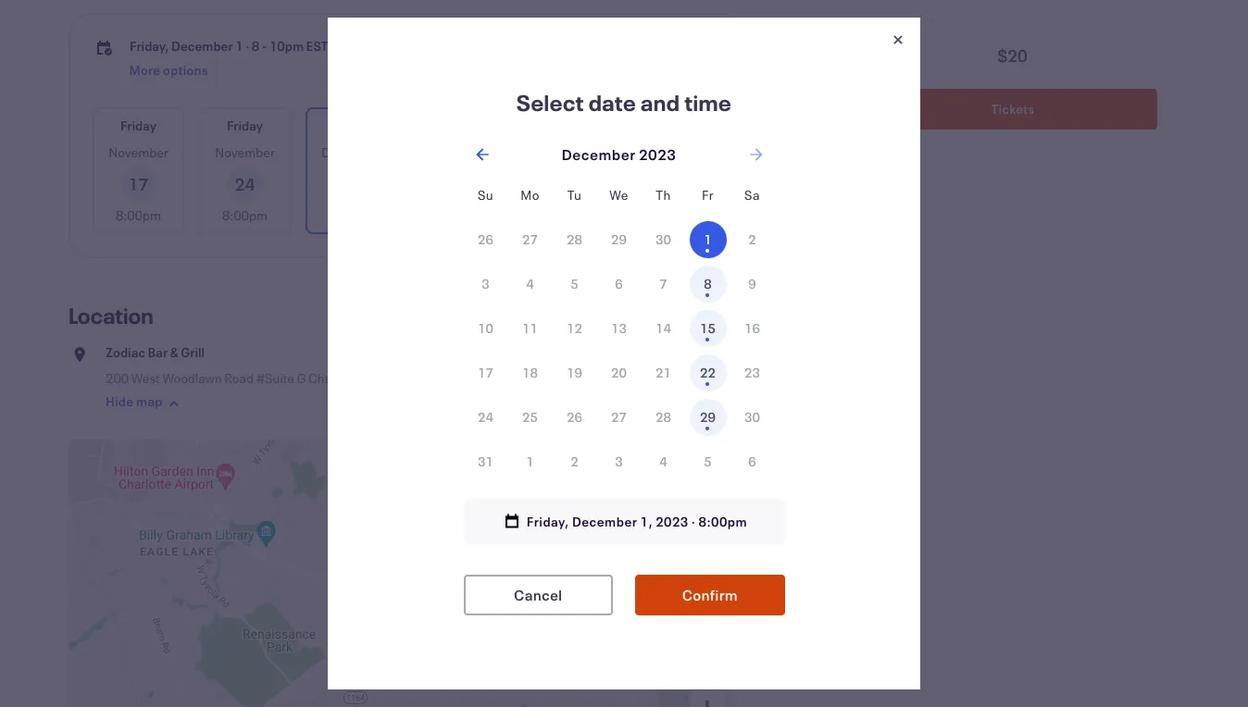 Task type: describe. For each thing, give the bounding box(es) containing it.
1 vertical spatial 30
[[745, 408, 760, 426]]

1 horizontal spatial 29 button
[[689, 399, 726, 436]]

17 inside button
[[478, 364, 493, 382]]

10
[[478, 319, 493, 337]]

friday, for friday, december 1 · 8 - 10pm est
[[130, 37, 169, 55]]

14 button
[[645, 310, 682, 347]]

1 horizontal spatial 5 button
[[689, 444, 726, 481]]

0 vertical spatial 17
[[128, 173, 149, 195]]

0 vertical spatial 28 button
[[556, 221, 593, 258]]

19
[[567, 364, 582, 382]]

13 button
[[600, 310, 638, 347]]

friday element
[[686, 173, 730, 218]]

20 button
[[600, 355, 638, 392]]

3 friday from the left
[[333, 117, 370, 134]]

7 button
[[645, 266, 682, 303]]

31
[[478, 453, 493, 470]]

14
[[656, 319, 671, 337]]

-
[[262, 37, 267, 55]]

november for 17
[[109, 144, 168, 161]]

18 button
[[512, 355, 549, 392]]

20
[[611, 364, 627, 382]]

0 horizontal spatial 3
[[482, 275, 490, 293]]

su
[[478, 186, 494, 204]]

0 horizontal spatial 26 button
[[467, 221, 504, 258]]

cancel button
[[463, 575, 613, 616]]

26 for bottom 26 button
[[567, 408, 582, 426]]

0 horizontal spatial 15
[[554, 173, 575, 195]]

11 button
[[512, 310, 549, 347]]

2023
[[656, 513, 689, 531]]

28217
[[389, 369, 428, 387]]

wednesday element
[[597, 173, 641, 218]]

0 horizontal spatial 8
[[252, 37, 260, 55]]

sunday element
[[463, 173, 508, 218]]

2 horizontal spatial 1
[[704, 231, 712, 248]]

0 vertical spatial 1 button
[[689, 221, 726, 258]]

22
[[700, 364, 716, 382]]

december inside select date and time alert dialog
[[572, 513, 637, 531]]

zodiac bar & grill 200 west woodlawn road #suite g charlotte, nc 28217
[[106, 344, 428, 387]]

go to next month image
[[747, 145, 765, 164]]

west
[[131, 369, 160, 387]]

19 button
[[556, 355, 593, 392]]

date
[[589, 88, 636, 118]]

0 horizontal spatial 30 button
[[645, 221, 682, 258]]

november for 24
[[215, 144, 275, 161]]

more options
[[649, 165, 693, 203]]

more options button
[[627, 109, 715, 232]]

0 vertical spatial 4
[[526, 275, 534, 293]]

0 horizontal spatial 5 button
[[556, 266, 593, 303]]

location
[[69, 301, 154, 331]]

1 vertical spatial 1 button
[[512, 444, 549, 481]]

est
[[306, 37, 328, 55]]

0 vertical spatial 2
[[748, 231, 756, 248]]

1 vertical spatial 4 button
[[645, 444, 682, 481]]

tu
[[567, 186, 582, 204]]

bar
[[148, 344, 168, 361]]

0 vertical spatial 27 button
[[512, 221, 549, 258]]

12
[[567, 319, 582, 337]]

9
[[748, 275, 756, 293]]

1 horizontal spatial 4
[[660, 453, 667, 470]]

0 vertical spatial 5
[[571, 275, 578, 293]]

g
[[297, 369, 306, 387]]

tuesday element
[[552, 173, 597, 218]]

15 inside 'button'
[[700, 319, 716, 337]]

10pm
[[269, 37, 304, 55]]

friday, for friday, december 1, 2023 · 8:00pm
[[527, 513, 569, 531]]

16 button
[[734, 310, 771, 347]]

&
[[170, 344, 178, 361]]

25
[[522, 408, 538, 426]]

13
[[611, 319, 627, 337]]

0 horizontal spatial 30
[[656, 231, 671, 248]]

select
[[517, 88, 584, 118]]

0 vertical spatial ·
[[246, 37, 249, 55]]

12 button
[[556, 310, 593, 347]]

15 button
[[689, 310, 726, 347]]

1 horizontal spatial 5
[[704, 453, 712, 470]]

17 button
[[467, 355, 504, 392]]

8 button
[[689, 266, 726, 303]]

27 for the topmost 27 button
[[522, 231, 538, 248]]

6 for topmost 6 button
[[615, 275, 623, 293]]

more
[[654, 165, 685, 183]]

friday, december 1, 2023 · 8:00pm
[[527, 513, 747, 531]]

select date and time
[[517, 88, 732, 118]]

0 horizontal spatial 1
[[235, 37, 243, 55]]

we
[[609, 186, 629, 204]]

1 vertical spatial 2 button
[[556, 444, 593, 481]]

road
[[224, 369, 254, 387]]

go to previous month image
[[473, 145, 491, 164]]

sa
[[745, 186, 760, 204]]

25 button
[[512, 399, 549, 436]]

zodiac
[[106, 344, 145, 361]]

2 vertical spatial 1
[[526, 453, 534, 470]]

23 button
[[734, 355, 771, 392]]



Task type: vqa. For each thing, say whether or not it's contained in the screenshot.
event inside 'is here to show you how Eventbrite can amplify your events and help you achieve your event goals. Reach out to us directly at'
no



Task type: locate. For each thing, give the bounding box(es) containing it.
1 vertical spatial friday,
[[527, 513, 569, 531]]

28 button down tuesday element
[[556, 221, 593, 258]]

1 vertical spatial 29
[[700, 408, 716, 426]]

1 vertical spatial 4
[[660, 453, 667, 470]]

23
[[745, 364, 760, 382]]

24 button
[[467, 399, 504, 436]]

2 down saturday "element"
[[748, 231, 756, 248]]

1 vertical spatial 6 button
[[734, 444, 771, 481]]

1 horizontal spatial 17
[[478, 364, 493, 382]]

2 up friday, december 1, 2023 · 8:00pm
[[571, 453, 578, 470]]

1 button right 31 button
[[512, 444, 549, 481]]

1 vertical spatial 27
[[611, 408, 627, 426]]

27 button down 20 button
[[600, 399, 638, 436]]

27 down monday element on the top
[[522, 231, 538, 248]]

1 vertical spatial ·
[[692, 513, 696, 531]]

2 november from the left
[[215, 144, 275, 161]]

4 button
[[512, 266, 549, 303], [645, 444, 682, 481]]

0 vertical spatial 3 button
[[467, 266, 504, 303]]

4
[[526, 275, 534, 293], [660, 453, 667, 470]]

30 button down 23 button
[[734, 399, 771, 436]]

1 horizontal spatial 26
[[567, 408, 582, 426]]

3 button up friday, december 1, 2023 · 8:00pm
[[600, 444, 638, 481]]

22 button
[[689, 355, 726, 392]]

november
[[109, 144, 168, 161], [215, 144, 275, 161]]

0 horizontal spatial 2
[[571, 453, 578, 470]]

3 up "10"
[[482, 275, 490, 293]]

0 vertical spatial 15
[[554, 173, 575, 195]]

2 button up the 9
[[734, 221, 771, 258]]

1 horizontal spatial 3 button
[[600, 444, 638, 481]]

7
[[660, 275, 667, 293]]

confirm
[[682, 585, 738, 605]]

6 button down 23 button
[[734, 444, 771, 481]]

0 vertical spatial 30
[[656, 231, 671, 248]]

11
[[522, 319, 538, 337]]

3 button
[[467, 266, 504, 303], [600, 444, 638, 481]]

0 vertical spatial 26
[[478, 231, 493, 248]]

0 vertical spatial 5 button
[[556, 266, 593, 303]]

31 button
[[467, 444, 504, 481]]

27 down 20 button
[[611, 408, 627, 426]]

30 button
[[645, 221, 682, 258], [734, 399, 771, 436]]

1 horizontal spatial friday,
[[527, 513, 569, 531]]

21 button
[[645, 355, 682, 392]]

15 down 8 button
[[700, 319, 716, 337]]

friday for 24
[[227, 117, 263, 134]]

5
[[571, 275, 578, 293], [704, 453, 712, 470]]

3
[[482, 275, 490, 293], [615, 453, 623, 470]]

1 horizontal spatial 28
[[656, 408, 671, 426]]

1 horizontal spatial 3
[[615, 453, 623, 470]]

grid containing su
[[463, 173, 775, 484]]

· right the 2023
[[692, 513, 696, 531]]

0 horizontal spatial 29 button
[[600, 221, 638, 258]]

200
[[106, 369, 129, 387]]

0 vertical spatial 26 button
[[467, 221, 504, 258]]

fr
[[702, 186, 714, 204]]

#suite
[[256, 369, 294, 387]]

5 up 12
[[571, 275, 578, 293]]

26 down sunday 'element'
[[478, 231, 493, 248]]

18
[[522, 364, 538, 382]]

27 button
[[512, 221, 549, 258], [600, 399, 638, 436]]

0 horizontal spatial 2 button
[[556, 444, 593, 481]]

8 inside button
[[704, 275, 712, 293]]

0 horizontal spatial 29
[[611, 231, 627, 248]]

2 horizontal spatial friday
[[333, 117, 370, 134]]

1 horizontal spatial november
[[215, 144, 275, 161]]

1 vertical spatial 29 button
[[689, 399, 726, 436]]

select date and time alert dialog
[[0, 0, 1248, 707]]

16
[[745, 319, 760, 337]]

28 down tuesday element
[[567, 231, 582, 248]]

0 vertical spatial 30 button
[[645, 221, 682, 258]]

5 button up 12
[[556, 266, 593, 303]]

24 inside button
[[478, 408, 493, 426]]

4 up the 2023
[[660, 453, 667, 470]]

3 up friday, december 1, 2023 · 8:00pm
[[615, 453, 623, 470]]

8
[[252, 37, 260, 55], [704, 275, 712, 293]]

30 down thursday element
[[656, 231, 671, 248]]

0 horizontal spatial 17
[[128, 173, 149, 195]]

30 button up "7"
[[645, 221, 682, 258]]

26 button down '19' button on the bottom
[[556, 399, 593, 436]]

1 friday from the left
[[120, 117, 157, 134]]

friday, december 1 · 8 - 10pm est
[[130, 37, 328, 55]]

26 button
[[467, 221, 504, 258], [556, 399, 593, 436]]

0 vertical spatial 27
[[522, 231, 538, 248]]

1 vertical spatial 27 button
[[600, 399, 638, 436]]

2 button
[[734, 221, 771, 258], [556, 444, 593, 481]]

row group
[[463, 218, 775, 484]]

1 horizontal spatial 15
[[700, 319, 716, 337]]

and
[[641, 88, 680, 118]]

woodlawn
[[162, 369, 222, 387]]

$20
[[998, 44, 1028, 67]]

26
[[478, 231, 493, 248], [567, 408, 582, 426]]

3 button up "10"
[[467, 266, 504, 303]]

29 button
[[600, 221, 638, 258], [689, 399, 726, 436]]

time
[[684, 88, 732, 118]]

1 vertical spatial 2
[[571, 453, 578, 470]]

17
[[128, 173, 149, 195], [478, 364, 493, 382]]

cancel
[[514, 585, 562, 605]]

28 button
[[556, 221, 593, 258], [645, 399, 682, 436]]

friday
[[120, 117, 157, 134], [227, 117, 263, 134], [333, 117, 370, 134]]

29 down wednesday element
[[611, 231, 627, 248]]

1 vertical spatial 28
[[656, 408, 671, 426]]

0 vertical spatial 6
[[615, 275, 623, 293]]

6 button
[[600, 266, 638, 303], [734, 444, 771, 481]]

26 for 26 button to the left
[[478, 231, 493, 248]]

1 vertical spatial 28 button
[[645, 399, 682, 436]]

28
[[567, 231, 582, 248], [656, 408, 671, 426]]

21
[[656, 364, 671, 382]]

row group inside select date and time alert dialog
[[463, 218, 775, 484]]

1 button down friday element
[[689, 221, 726, 258]]

· left the -
[[246, 37, 249, 55]]

1 left the -
[[235, 37, 243, 55]]

1 horizontal spatial 1 button
[[689, 221, 726, 258]]

30
[[656, 231, 671, 248], [745, 408, 760, 426]]

1 vertical spatial 24
[[478, 408, 493, 426]]

26 button down sunday 'element'
[[467, 221, 504, 258]]

1 vertical spatial 3
[[615, 453, 623, 470]]

0 vertical spatial 24
[[235, 173, 255, 195]]

1 down friday element
[[704, 231, 712, 248]]

5 down 22 button
[[704, 453, 712, 470]]

1 november from the left
[[109, 144, 168, 161]]

0 horizontal spatial friday,
[[130, 37, 169, 55]]

grid
[[463, 173, 775, 484]]

15 right mo
[[554, 173, 575, 195]]

1 horizontal spatial 8
[[704, 275, 712, 293]]

1
[[235, 37, 243, 55], [704, 231, 712, 248], [526, 453, 534, 470]]

1 horizontal spatial 30
[[745, 408, 760, 426]]

thursday element
[[641, 173, 686, 218]]

28 down 21 button
[[656, 408, 671, 426]]

· inside select date and time alert dialog
[[692, 513, 696, 531]]

1 vertical spatial 5 button
[[689, 444, 726, 481]]

8 left the 9
[[704, 275, 712, 293]]

friday, inside select date and time alert dialog
[[527, 513, 569, 531]]

4 button up the 2023
[[645, 444, 682, 481]]

1 horizontal spatial 1
[[526, 453, 534, 470]]

1 vertical spatial 8
[[704, 275, 712, 293]]

0 horizontal spatial 26
[[478, 231, 493, 248]]

8:00pm
[[116, 206, 161, 224], [222, 206, 268, 224], [329, 206, 374, 224], [435, 206, 481, 224], [699, 513, 747, 531]]

grill
[[181, 344, 205, 361]]

1 horizontal spatial friday
[[227, 117, 263, 134]]

1,
[[640, 513, 653, 531]]

1 vertical spatial 5
[[704, 453, 712, 470]]

2
[[748, 231, 756, 248], [571, 453, 578, 470]]

0 vertical spatial 4 button
[[512, 266, 549, 303]]

6
[[615, 275, 623, 293], [748, 453, 756, 470]]

0 horizontal spatial 1 button
[[512, 444, 549, 481]]

1 vertical spatial 1
[[704, 231, 712, 248]]

6 up 13
[[615, 275, 623, 293]]

friday,
[[130, 37, 169, 55], [527, 513, 569, 531]]

27 for the bottom 27 button
[[611, 408, 627, 426]]

0 vertical spatial 29 button
[[600, 221, 638, 258]]

10 button
[[467, 310, 504, 347]]

1 horizontal spatial 28 button
[[645, 399, 682, 436]]

5 button down 22 button
[[689, 444, 726, 481]]

0 horizontal spatial friday
[[120, 117, 157, 134]]

29
[[611, 231, 627, 248], [700, 408, 716, 426]]

2 button up friday, december 1, 2023 · 8:00pm
[[556, 444, 593, 481]]

0 vertical spatial 28
[[567, 231, 582, 248]]

0 horizontal spatial 27
[[522, 231, 538, 248]]

options
[[649, 186, 693, 203]]

charlotte,
[[308, 369, 366, 387]]

1 vertical spatial 26 button
[[556, 399, 593, 436]]

th
[[656, 186, 671, 204]]

1 vertical spatial 3 button
[[600, 444, 638, 481]]

6 down 23 button
[[748, 453, 756, 470]]

1 button
[[689, 221, 726, 258], [512, 444, 549, 481]]

0 vertical spatial 1
[[235, 37, 243, 55]]

0 horizontal spatial 3 button
[[467, 266, 504, 303]]

0 vertical spatial 29
[[611, 231, 627, 248]]

2 friday from the left
[[227, 117, 263, 134]]

6 button up 13
[[600, 266, 638, 303]]

30 down 23 button
[[745, 408, 760, 426]]

0 horizontal spatial 24
[[235, 173, 255, 195]]

0 vertical spatial 6 button
[[600, 266, 638, 303]]

29 button down wednesday element
[[600, 221, 638, 258]]

9 button
[[734, 266, 771, 303]]

0 vertical spatial 2 button
[[734, 221, 771, 258]]

mo
[[521, 186, 540, 204]]

map region
[[61, 420, 772, 707]]

1 horizontal spatial 2 button
[[734, 221, 771, 258]]

27 button down monday element on the top
[[512, 221, 549, 258]]

row group containing 26
[[463, 218, 775, 484]]

0 horizontal spatial 5
[[571, 275, 578, 293]]

1 vertical spatial 17
[[478, 364, 493, 382]]

1 horizontal spatial 26 button
[[556, 399, 593, 436]]

0 vertical spatial friday,
[[130, 37, 169, 55]]

1 horizontal spatial 30 button
[[734, 399, 771, 436]]

0 vertical spatial 8
[[252, 37, 260, 55]]

0 horizontal spatial 28
[[567, 231, 582, 248]]

grid inside select date and time alert dialog
[[463, 173, 775, 484]]

·
[[246, 37, 249, 55], [692, 513, 696, 531]]

1 horizontal spatial ·
[[692, 513, 696, 531]]

december
[[171, 37, 233, 55], [321, 144, 382, 161], [428, 144, 488, 161], [534, 144, 594, 161], [572, 513, 637, 531]]

0 horizontal spatial 4 button
[[512, 266, 549, 303]]

8 left the -
[[252, 37, 260, 55]]

1 horizontal spatial 27 button
[[600, 399, 638, 436]]

8:00pm inside select date and time alert dialog
[[699, 513, 747, 531]]

0 horizontal spatial 27 button
[[512, 221, 549, 258]]

friday for 17
[[120, 117, 157, 134]]

26 down '19' button on the bottom
[[567, 408, 582, 426]]

1 horizontal spatial 24
[[478, 408, 493, 426]]

monday element
[[508, 173, 552, 218]]

6 for bottom 6 button
[[748, 453, 756, 470]]

29 down 22 button
[[700, 408, 716, 426]]

4 button up the 11
[[512, 266, 549, 303]]

28 button down 21 button
[[645, 399, 682, 436]]

29 button down 22 button
[[689, 399, 726, 436]]

1 vertical spatial 15
[[700, 319, 716, 337]]

1 vertical spatial 6
[[748, 453, 756, 470]]

confirm button
[[635, 575, 785, 616]]

4 up the 11
[[526, 275, 534, 293]]

saturday element
[[730, 173, 775, 218]]

nc
[[368, 369, 387, 387]]

1 down the 25 button
[[526, 453, 534, 470]]

15
[[554, 173, 575, 195], [700, 319, 716, 337]]

0 horizontal spatial 6
[[615, 275, 623, 293]]



